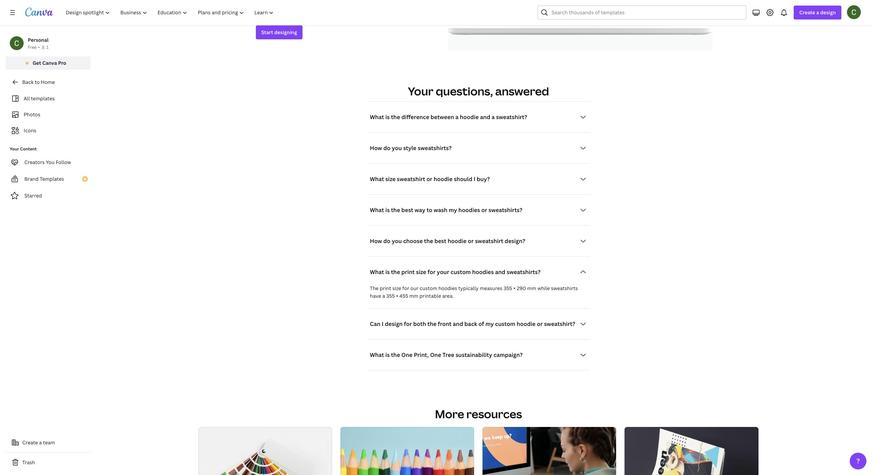 Task type: vqa. For each thing, say whether or not it's contained in the screenshot.
for to the top
yes



Task type: describe. For each thing, give the bounding box(es) containing it.
what for what is the best way to wash my hoodies or sweatshirts?
[[370, 206, 384, 214]]

the
[[370, 285, 379, 291]]

for for both
[[404, 320, 412, 328]]

you for choose
[[392, 237, 402, 245]]

sweatshirt inside receive your custom hoodie or sweatshirt via fast, free standard shipping.
[[354, 0, 382, 7]]

create for create a team
[[22, 439, 38, 446]]

your for your content
[[10, 146, 19, 152]]

style
[[403, 144, 417, 152]]

and for sweatshirt?
[[480, 113, 491, 121]]

design?
[[505, 237, 526, 245]]

1 one from the left
[[402, 351, 413, 359]]

personal
[[28, 37, 49, 43]]

what is the print size for your custom hoodies and sweatshirts?
[[370, 268, 541, 276]]

templates
[[40, 176, 64, 182]]

my inside "dropdown button"
[[449, 206, 457, 214]]

sweatshirts? for custom
[[507, 268, 541, 276]]

free •
[[28, 44, 40, 50]]

designing
[[274, 29, 297, 35]]

content
[[20, 146, 37, 152]]

can i design for both the front and back of my custom hoodie or sweatshirt? button
[[367, 317, 590, 331]]

can
[[370, 320, 381, 328]]

both
[[414, 320, 426, 328]]

the right "choose"
[[424, 237, 433, 245]]

all templates
[[24, 95, 55, 102]]

what size sweatshirt or hoodie should i buy? button
[[367, 172, 590, 186]]

a inside button
[[39, 439, 42, 446]]

print inside dropdown button
[[402, 268, 415, 276]]

what is the best way to wash my hoodies or sweatshirts? button
[[367, 203, 590, 217]]

trash
[[22, 459, 35, 466]]

our
[[411, 285, 419, 291]]

questions,
[[436, 83, 493, 98]]

size inside the print size for our custom hoodies typically measures 355 × 290 mm while sweatshirts have a 355 × 455 mm printable area.
[[393, 285, 401, 291]]

2 one from the left
[[430, 351, 441, 359]]

you for style
[[392, 144, 402, 152]]

print,
[[414, 351, 429, 359]]

your for your questions, answered
[[408, 83, 434, 98]]

is for one
[[386, 351, 390, 359]]

how for how do you choose the best hoodie or sweatshirt design?
[[370, 237, 382, 245]]

what is the difference between a hoodie and a sweatshirt? button
[[367, 110, 590, 124]]

or inside the what size sweatshirt or hoodie should i buy? dropdown button
[[427, 175, 433, 183]]

standard
[[270, 9, 294, 16]]

1 horizontal spatial ×
[[514, 285, 516, 291]]

get canva pro button
[[6, 56, 91, 70]]

follow
[[56, 159, 71, 165]]

sweatshirt? inside dropdown button
[[496, 113, 528, 121]]

is for difference
[[386, 113, 390, 121]]

how do you choose the best hoodie or sweatshirt design?
[[370, 237, 526, 245]]

creators you follow link
[[6, 155, 91, 169]]

canva
[[42, 60, 57, 66]]

to inside "dropdown button"
[[427, 206, 433, 214]]

way
[[415, 206, 426, 214]]

0 vertical spatial mm
[[528, 285, 537, 291]]

of
[[479, 320, 484, 328]]

Search search field
[[552, 6, 742, 19]]

printable
[[420, 293, 441, 299]]

your ultimate guide to visual marketing image
[[483, 427, 616, 475]]

shipping.
[[295, 9, 320, 16]]

i inside dropdown button
[[474, 175, 476, 183]]

1 vertical spatial size
[[416, 268, 427, 276]]

pro
[[58, 60, 66, 66]]

0 horizontal spatial 355
[[386, 293, 395, 299]]

the for one
[[391, 351, 400, 359]]

or inside how do you choose the best hoodie or sweatshirt design? dropdown button
[[468, 237, 474, 245]]

what for what is the print size for your custom hoodies and sweatshirts?
[[370, 268, 384, 276]]

hoodies for custom
[[472, 268, 494, 276]]

more
[[435, 406, 464, 421]]

resources
[[467, 406, 522, 421]]

a inside the print size for our custom hoodies typically measures 355 × 290 mm while sweatshirts have a 355 × 455 mm printable area.
[[383, 293, 385, 299]]

or inside can i design for both the front and back of my custom hoodie or sweatshirt? dropdown button
[[537, 320, 543, 328]]

is for print
[[386, 268, 390, 276]]

what is the print size for your custom hoodies and sweatshirts? button
[[367, 265, 590, 279]]

and for of
[[453, 320, 463, 328]]

the for best
[[391, 206, 400, 214]]

what is the best way to wash my hoodies or sweatshirts?
[[370, 206, 523, 214]]

290
[[517, 285, 526, 291]]

get canva pro
[[33, 60, 66, 66]]

0 horizontal spatial mm
[[410, 293, 419, 299]]

how do you style sweatshirts?
[[370, 144, 452, 152]]

the inside dropdown button
[[428, 320, 437, 328]]

more resources
[[435, 406, 522, 421]]

what for what is the difference between a hoodie and a sweatshirt?
[[370, 113, 384, 121]]

home
[[41, 79, 55, 85]]

starred
[[24, 192, 42, 199]]

custom inside receive your custom hoodie or sweatshirt via fast, free standard shipping.
[[306, 0, 326, 7]]

what is the difference between a hoodie and a sweatshirt?
[[370, 113, 528, 121]]

creators
[[24, 159, 45, 165]]

your content
[[10, 146, 37, 152]]

1
[[46, 44, 49, 50]]

sweatshirt inside the what size sweatshirt or hoodie should i buy? dropdown button
[[397, 175, 425, 183]]

can i design for both the front and back of my custom hoodie or sweatshirt?
[[370, 320, 576, 328]]

start
[[261, 29, 273, 35]]

hoodie inside receive your custom hoodie or sweatshirt via fast, free standard shipping.
[[327, 0, 346, 7]]

difference
[[402, 113, 430, 121]]

custom inside dropdown button
[[451, 268, 471, 276]]

sweatshirt inside how do you choose the best hoodie or sweatshirt design? dropdown button
[[475, 237, 504, 245]]

455
[[400, 293, 408, 299]]

1 vertical spatial and
[[495, 268, 506, 276]]

measures
[[480, 285, 503, 291]]

best inside dropdown button
[[435, 237, 447, 245]]

create a team
[[22, 439, 55, 446]]

0 vertical spatial 355
[[504, 285, 512, 291]]

do for style
[[384, 144, 391, 152]]

•
[[38, 44, 40, 50]]

start designing button
[[256, 25, 303, 39]]

for for our
[[403, 285, 410, 291]]

create a design
[[800, 9, 836, 16]]



Task type: locate. For each thing, give the bounding box(es) containing it.
0 vertical spatial your
[[292, 0, 304, 7]]

graphic design for print vs the web image
[[625, 427, 759, 475]]

icons link
[[10, 124, 86, 137]]

christina overa image
[[848, 5, 862, 19]]

mm
[[528, 285, 537, 291], [410, 293, 419, 299]]

hoodies inside dropdown button
[[472, 268, 494, 276]]

0 vertical spatial your
[[408, 83, 434, 98]]

sweatshirts? right style
[[418, 144, 452, 152]]

creators you follow
[[24, 159, 71, 165]]

0 horizontal spatial my
[[449, 206, 457, 214]]

hoodies inside the print size for our custom hoodies typically measures 355 × 290 mm while sweatshirts have a 355 × 455 mm printable area.
[[439, 285, 457, 291]]

and left back
[[453, 320, 463, 328]]

for inside dropdown button
[[428, 268, 436, 276]]

sweatshirts? inside "dropdown button"
[[489, 206, 523, 214]]

do left "choose"
[[384, 237, 391, 245]]

0 vertical spatial best
[[402, 206, 414, 214]]

campaign?
[[494, 351, 523, 359]]

start designing
[[261, 29, 297, 35]]

have
[[370, 293, 381, 299]]

1 vertical spatial design
[[385, 320, 403, 328]]

1 vertical spatial you
[[392, 237, 402, 245]]

4 what from the top
[[370, 268, 384, 276]]

0 vertical spatial to
[[35, 79, 40, 85]]

1 horizontal spatial my
[[486, 320, 494, 328]]

fast,
[[393, 0, 405, 7]]

2 horizontal spatial and
[[495, 268, 506, 276]]

or inside what is the best way to wash my hoodies or sweatshirts? "dropdown button"
[[482, 206, 488, 214]]

1 vertical spatial i
[[382, 320, 384, 328]]

photos
[[24, 111, 40, 118]]

0 vertical spatial sweatshirt
[[354, 0, 382, 7]]

1 do from the top
[[384, 144, 391, 152]]

and up measures in the bottom right of the page
[[495, 268, 506, 276]]

1 vertical spatial to
[[427, 206, 433, 214]]

0 vertical spatial you
[[392, 144, 402, 152]]

1 horizontal spatial best
[[435, 237, 447, 245]]

what for what is the one print, one tree sustainability campaign?
[[370, 351, 384, 359]]

between
[[431, 113, 454, 121]]

should
[[454, 175, 473, 183]]

how for how do you style sweatshirts?
[[370, 144, 382, 152]]

to right back
[[35, 79, 40, 85]]

for up 455
[[403, 285, 410, 291]]

do left style
[[384, 144, 391, 152]]

the inside "dropdown button"
[[391, 206, 400, 214]]

1 horizontal spatial create
[[800, 9, 816, 16]]

0 vertical spatial for
[[428, 268, 436, 276]]

0 horizontal spatial create
[[22, 439, 38, 446]]

for up printable
[[428, 268, 436, 276]]

icons
[[24, 127, 36, 134]]

1 vertical spatial my
[[486, 320, 494, 328]]

× left 290
[[514, 285, 516, 291]]

2 you from the top
[[392, 237, 402, 245]]

choose
[[403, 237, 423, 245]]

back to home link
[[6, 75, 91, 89]]

is inside "dropdown button"
[[386, 206, 390, 214]]

your inside receive your custom hoodie or sweatshirt via fast, free standard shipping.
[[292, 0, 304, 7]]

how
[[370, 144, 382, 152], [370, 237, 382, 245]]

1 horizontal spatial mm
[[528, 285, 537, 291]]

create for create a design
[[800, 9, 816, 16]]

your inside "what is the print size for your custom hoodies and sweatshirts?" dropdown button
[[437, 268, 450, 276]]

back
[[22, 79, 34, 85]]

brand templates link
[[6, 172, 91, 186]]

get
[[33, 60, 41, 66]]

0 vertical spatial sweatshirts?
[[418, 144, 452, 152]]

None search field
[[538, 6, 747, 20]]

wash
[[434, 206, 448, 214]]

team
[[43, 439, 55, 446]]

you
[[46, 159, 55, 165]]

0 vertical spatial and
[[480, 113, 491, 121]]

2 vertical spatial and
[[453, 320, 463, 328]]

brand templates
[[24, 176, 64, 182]]

0 horizontal spatial sweatshirt
[[354, 0, 382, 7]]

2 vertical spatial hoodies
[[439, 285, 457, 291]]

0 horizontal spatial design
[[385, 320, 403, 328]]

is for best
[[386, 206, 390, 214]]

1 vertical spatial sweatshirt?
[[544, 320, 576, 328]]

design right can
[[385, 320, 403, 328]]

0 horizontal spatial your
[[10, 146, 19, 152]]

2 how from the top
[[370, 237, 382, 245]]

1 what from the top
[[370, 113, 384, 121]]

print right the
[[380, 285, 391, 291]]

1 how from the top
[[370, 144, 382, 152]]

what is the one print, one tree sustainability campaign?
[[370, 351, 523, 359]]

1 horizontal spatial sweatshirt
[[397, 175, 425, 183]]

custom up 'shipping.'
[[306, 0, 326, 7]]

your up difference
[[408, 83, 434, 98]]

0 horizontal spatial ×
[[396, 293, 399, 299]]

custom up printable
[[420, 285, 438, 291]]

the
[[391, 113, 400, 121], [391, 206, 400, 214], [424, 237, 433, 245], [391, 268, 400, 276], [428, 320, 437, 328], [391, 351, 400, 359]]

1 is from the top
[[386, 113, 390, 121]]

best right "choose"
[[435, 237, 447, 245]]

print up our
[[402, 268, 415, 276]]

design left the christina overa image
[[821, 9, 836, 16]]

1 horizontal spatial your
[[408, 83, 434, 98]]

1 vertical spatial ×
[[396, 293, 399, 299]]

sweatshirt
[[354, 0, 382, 7], [397, 175, 425, 183], [475, 237, 504, 245]]

print inside the print size for our custom hoodies typically measures 355 × 290 mm while sweatshirts have a 355 × 455 mm printable area.
[[380, 285, 391, 291]]

i
[[474, 175, 476, 183], [382, 320, 384, 328]]

my right of
[[486, 320, 494, 328]]

your
[[292, 0, 304, 7], [437, 268, 450, 276]]

design for i
[[385, 320, 403, 328]]

sustainability
[[456, 351, 493, 359]]

the left print,
[[391, 351, 400, 359]]

0 horizontal spatial and
[[453, 320, 463, 328]]

your left content
[[10, 146, 19, 152]]

0 vertical spatial print
[[402, 268, 415, 276]]

templates
[[31, 95, 55, 102]]

hoodies for my
[[459, 206, 480, 214]]

typically
[[459, 285, 479, 291]]

sweatshirts? up 290
[[507, 268, 541, 276]]

create inside button
[[22, 439, 38, 446]]

one
[[402, 351, 413, 359], [430, 351, 441, 359]]

do for choose
[[384, 237, 391, 245]]

one left tree
[[430, 351, 441, 359]]

2 do from the top
[[384, 237, 391, 245]]

×
[[514, 285, 516, 291], [396, 293, 399, 299]]

custom up typically
[[451, 268, 471, 276]]

free
[[406, 0, 417, 7]]

sweatshirt left design?
[[475, 237, 504, 245]]

hoodies up area.
[[439, 285, 457, 291]]

the left way
[[391, 206, 400, 214]]

design inside dropdown button
[[821, 9, 836, 16]]

2 vertical spatial size
[[393, 285, 401, 291]]

0 vertical spatial hoodies
[[459, 206, 480, 214]]

0 horizontal spatial print
[[380, 285, 391, 291]]

receive
[[270, 0, 291, 7]]

to right way
[[427, 206, 433, 214]]

best
[[402, 206, 414, 214], [435, 237, 447, 245]]

all templates link
[[10, 92, 86, 105]]

hoodies up measures in the bottom right of the page
[[472, 268, 494, 276]]

1 horizontal spatial your
[[437, 268, 450, 276]]

3 what from the top
[[370, 206, 384, 214]]

answered
[[496, 83, 549, 98]]

mm down our
[[410, 293, 419, 299]]

1 horizontal spatial and
[[480, 113, 491, 121]]

0 vertical spatial i
[[474, 175, 476, 183]]

0 horizontal spatial your
[[292, 0, 304, 7]]

starred link
[[6, 189, 91, 203]]

top level navigation element
[[61, 6, 280, 20]]

free
[[28, 44, 37, 50]]

0 horizontal spatial i
[[382, 320, 384, 328]]

1 vertical spatial create
[[22, 439, 38, 446]]

tree
[[443, 351, 455, 359]]

and down your questions, answered
[[480, 113, 491, 121]]

back
[[465, 320, 478, 328]]

the for difference
[[391, 113, 400, 121]]

your up area.
[[437, 268, 450, 276]]

1 vertical spatial best
[[435, 237, 447, 245]]

and inside dropdown button
[[453, 320, 463, 328]]

to
[[35, 79, 40, 85], [427, 206, 433, 214]]

your up 'shipping.'
[[292, 0, 304, 7]]

do
[[384, 144, 391, 152], [384, 237, 391, 245]]

you left "choose"
[[392, 237, 402, 245]]

custom inside dropdown button
[[495, 320, 516, 328]]

you left style
[[392, 144, 402, 152]]

hoodies right wash
[[459, 206, 480, 214]]

i right can
[[382, 320, 384, 328]]

via
[[384, 0, 391, 7]]

0 horizontal spatial one
[[402, 351, 413, 359]]

design inside dropdown button
[[385, 320, 403, 328]]

sweatshirts? up design?
[[489, 206, 523, 214]]

i left buy?
[[474, 175, 476, 183]]

0 vertical spatial design
[[821, 9, 836, 16]]

1 horizontal spatial one
[[430, 351, 441, 359]]

1 vertical spatial mm
[[410, 293, 419, 299]]

0 horizontal spatial to
[[35, 79, 40, 85]]

design for a
[[821, 9, 836, 16]]

1 horizontal spatial 355
[[504, 285, 512, 291]]

sweatshirt left "via"
[[354, 0, 382, 7]]

0 vertical spatial how
[[370, 144, 382, 152]]

my right wash
[[449, 206, 457, 214]]

for
[[428, 268, 436, 276], [403, 285, 410, 291], [404, 320, 412, 328]]

1 vertical spatial print
[[380, 285, 391, 291]]

brand
[[24, 176, 39, 182]]

create a team button
[[6, 436, 91, 450]]

how to design and order your hoodie or sweatshirt image
[[448, 0, 713, 35]]

0 horizontal spatial sweatshirt?
[[496, 113, 528, 121]]

1 horizontal spatial sweatshirt?
[[544, 320, 576, 328]]

best left way
[[402, 206, 414, 214]]

create a design button
[[794, 6, 842, 20]]

2 horizontal spatial sweatshirt
[[475, 237, 504, 245]]

my
[[449, 206, 457, 214], [486, 320, 494, 328]]

sweatshirt down "how do you style sweatshirts?"
[[397, 175, 425, 183]]

355 left 455
[[386, 293, 395, 299]]

create inside dropdown button
[[800, 9, 816, 16]]

1 vertical spatial your
[[10, 146, 19, 152]]

2 vertical spatial for
[[404, 320, 412, 328]]

what for what size sweatshirt or hoodie should i buy?
[[370, 175, 384, 183]]

0 horizontal spatial best
[[402, 206, 414, 214]]

the right both
[[428, 320, 437, 328]]

× left 455
[[396, 293, 399, 299]]

the for print
[[391, 268, 400, 276]]

custom inside the print size for our custom hoodies typically measures 355 × 290 mm while sweatshirts have a 355 × 455 mm printable area.
[[420, 285, 438, 291]]

one left print,
[[402, 351, 413, 359]]

what
[[370, 113, 384, 121], [370, 175, 384, 183], [370, 206, 384, 214], [370, 268, 384, 276], [370, 351, 384, 359]]

5 what from the top
[[370, 351, 384, 359]]

sweatshirts
[[551, 285, 578, 291]]

1 vertical spatial do
[[384, 237, 391, 245]]

print
[[402, 268, 415, 276], [380, 285, 391, 291]]

355 left 290
[[504, 285, 512, 291]]

2 what from the top
[[370, 175, 384, 183]]

1 horizontal spatial design
[[821, 9, 836, 16]]

100 color combinations and how to apply them to your designs image
[[198, 427, 332, 475]]

1 horizontal spatial to
[[427, 206, 433, 214]]

i inside dropdown button
[[382, 320, 384, 328]]

or inside receive your custom hoodie or sweatshirt via fast, free standard shipping.
[[347, 0, 353, 7]]

0 vertical spatial my
[[449, 206, 457, 214]]

custom
[[306, 0, 326, 7], [451, 268, 471, 276], [420, 285, 438, 291], [495, 320, 516, 328]]

1 vertical spatial sweatshirt
[[397, 175, 425, 183]]

sweatshirt? inside dropdown button
[[544, 320, 576, 328]]

for left both
[[404, 320, 412, 328]]

2 vertical spatial sweatshirts?
[[507, 268, 541, 276]]

1 vertical spatial 355
[[386, 293, 395, 299]]

1 vertical spatial your
[[437, 268, 450, 276]]

4 is from the top
[[386, 351, 390, 359]]

3 is from the top
[[386, 268, 390, 276]]

your questions, answered
[[408, 83, 549, 98]]

trash link
[[6, 456, 91, 470]]

1 vertical spatial for
[[403, 285, 410, 291]]

sweatshirts?
[[418, 144, 452, 152], [489, 206, 523, 214], [507, 268, 541, 276]]

the print size for our custom hoodies typically measures 355 × 290 mm while sweatshirts have a 355 × 455 mm printable area.
[[370, 285, 578, 299]]

to inside "link"
[[35, 79, 40, 85]]

while
[[538, 285, 550, 291]]

area.
[[443, 293, 454, 299]]

1 vertical spatial how
[[370, 237, 382, 245]]

hoodie inside dropdown button
[[517, 320, 536, 328]]

basic color theory image
[[341, 427, 474, 475]]

you
[[392, 144, 402, 152], [392, 237, 402, 245]]

buy?
[[477, 175, 490, 183]]

2 is from the top
[[386, 206, 390, 214]]

for inside the print size for our custom hoodies typically measures 355 × 290 mm while sweatshirts have a 355 × 455 mm printable area.
[[403, 285, 410, 291]]

hoodies inside "dropdown button"
[[459, 206, 480, 214]]

back to home
[[22, 79, 55, 85]]

for inside dropdown button
[[404, 320, 412, 328]]

0 vertical spatial do
[[384, 144, 391, 152]]

design
[[821, 9, 836, 16], [385, 320, 403, 328]]

custom right of
[[495, 320, 516, 328]]

355
[[504, 285, 512, 291], [386, 293, 395, 299]]

0 vertical spatial size
[[386, 175, 396, 183]]

create
[[800, 9, 816, 16], [22, 439, 38, 446]]

2 vertical spatial sweatshirt
[[475, 237, 504, 245]]

what inside "dropdown button"
[[370, 206, 384, 214]]

what is the one print, one tree sustainability campaign? button
[[367, 348, 590, 362]]

0 vertical spatial sweatshirt?
[[496, 113, 528, 121]]

photos link
[[10, 108, 86, 121]]

1 horizontal spatial print
[[402, 268, 415, 276]]

my inside dropdown button
[[486, 320, 494, 328]]

1 vertical spatial hoodies
[[472, 268, 494, 276]]

1 you from the top
[[392, 144, 402, 152]]

best inside "dropdown button"
[[402, 206, 414, 214]]

1 horizontal spatial i
[[474, 175, 476, 183]]

the up 455
[[391, 268, 400, 276]]

mm right 290
[[528, 285, 537, 291]]

0 vertical spatial create
[[800, 9, 816, 16]]

1 vertical spatial sweatshirts?
[[489, 206, 523, 214]]

the left difference
[[391, 113, 400, 121]]

how do you style sweatshirts? button
[[367, 141, 590, 155]]

sweatshirts? for my
[[489, 206, 523, 214]]

0 vertical spatial ×
[[514, 285, 516, 291]]

receive your custom hoodie or sweatshirt via fast, free standard shipping.
[[270, 0, 417, 16]]

how do you choose the best hoodie or sweatshirt design? button
[[367, 234, 590, 248]]

all
[[24, 95, 30, 102]]



